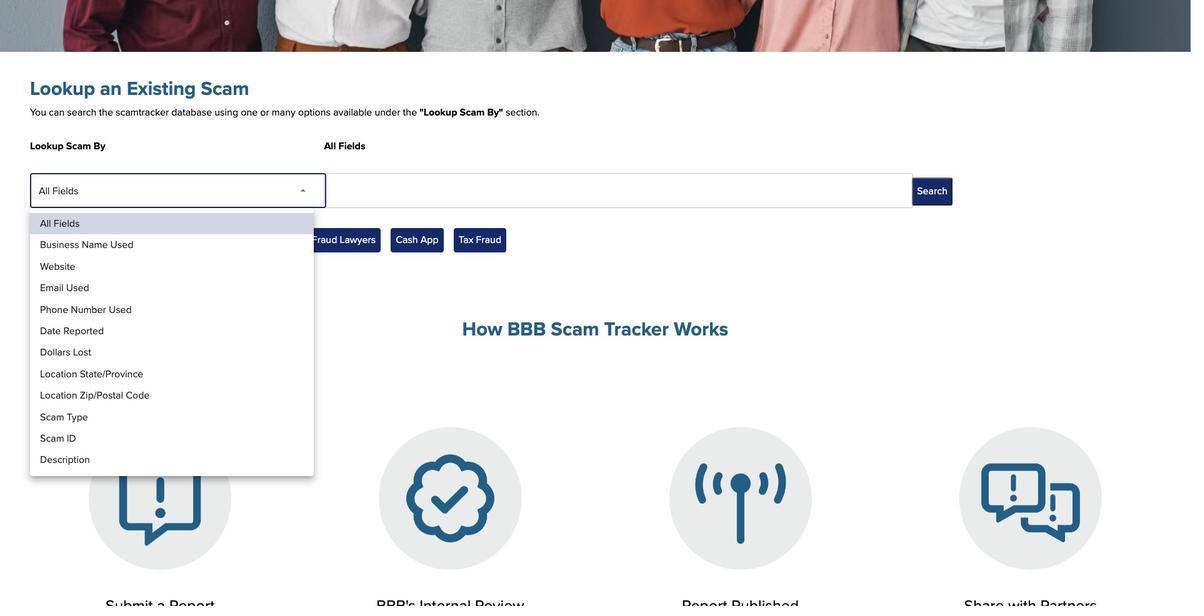 Task type: describe. For each thing, give the bounding box(es) containing it.
reported
[[63, 324, 104, 338]]

all fields for all fields option
[[40, 216, 80, 231]]

scam down search
[[66, 139, 91, 153]]

0 vertical spatial all
[[324, 139, 336, 153]]

scam left section.
[[460, 105, 485, 119]]

location for location zip/postal code
[[40, 388, 77, 403]]

cash
[[396, 233, 418, 247]]

scheme
[[208, 233, 244, 247]]

date reported
[[40, 324, 104, 338]]

tax
[[459, 233, 474, 247]]

scam right bbb
[[551, 315, 599, 343]]

how
[[462, 315, 503, 343]]

location zip/postal code option
[[30, 385, 314, 407]]

location state/province option
[[30, 364, 314, 385]]

2 " from the left
[[499, 105, 503, 119]]

lost
[[73, 345, 91, 360]]

how bbb scam tracker works
[[462, 315, 729, 343]]

pyramid scheme
[[170, 233, 244, 247]]

all fields list box
[[30, 208, 314, 476]]

description
[[40, 453, 90, 467]]

used for name
[[110, 238, 133, 252]]

location zip/postal code
[[40, 388, 150, 403]]

database
[[171, 105, 212, 119]]

works
[[674, 315, 729, 343]]

an
[[100, 75, 122, 103]]

1 vertical spatial by
[[94, 139, 105, 153]]

scam left id
[[40, 431, 64, 446]]

dollars lost option
[[30, 342, 314, 364]]

scam id option
[[30, 428, 314, 450]]

all fields option
[[30, 213, 314, 235]]

location for location state/province
[[40, 367, 77, 381]]

0 vertical spatial all fields
[[324, 139, 365, 153]]

scams
[[122, 233, 150, 247]]

fraud for tax
[[476, 233, 501, 247]]

business name used
[[40, 238, 133, 252]]

date reported option
[[30, 321, 314, 342]]

description option
[[30, 450, 314, 471]]

1 the from the left
[[99, 105, 113, 119]]

pet
[[105, 233, 119, 247]]

or
[[260, 105, 269, 119]]

existing
[[127, 75, 196, 103]]

lookup for by
[[30, 139, 64, 153]]

dollars
[[40, 345, 70, 360]]

bbb
[[508, 315, 546, 343]]

you
[[30, 105, 46, 119]]

consumer fraud lawyers
[[264, 233, 376, 247]]



Task type: locate. For each thing, give the bounding box(es) containing it.
location up scam type
[[40, 388, 77, 403]]

used
[[110, 238, 133, 252], [66, 281, 89, 295], [109, 302, 132, 317]]

all fields inside option
[[40, 216, 80, 231]]

the right the under
[[403, 105, 417, 119]]

many
[[272, 105, 296, 119]]

lookup right the under
[[424, 105, 457, 119]]

all for all fields 'popup button'
[[39, 184, 50, 198]]

0 horizontal spatial "
[[420, 105, 424, 119]]

1 horizontal spatial by
[[487, 105, 499, 119]]

0 vertical spatial fields
[[339, 139, 365, 153]]

1 horizontal spatial the
[[403, 105, 417, 119]]

0 vertical spatial used
[[110, 238, 133, 252]]

email used
[[40, 281, 89, 295]]

popular finds
[[30, 233, 90, 247]]

2 vertical spatial fields
[[54, 216, 80, 231]]

used inside phone number used option
[[109, 302, 132, 317]]

by inside lookup an existing scam you can search the scamtracker database using one or many options available under the " lookup scam by " section.
[[487, 105, 499, 119]]

tracker
[[604, 315, 669, 343]]

finds
[[66, 233, 90, 247]]

all fields down available
[[324, 139, 365, 153]]

fields inside option
[[54, 216, 80, 231]]

lookup an existing scam you can search the scamtracker database using one or many options available under the " lookup scam by " section.
[[30, 75, 540, 119]]

by left section.
[[487, 105, 499, 119]]

all fields inside 'popup button'
[[39, 184, 78, 198]]

business
[[40, 238, 79, 252]]

options
[[298, 105, 331, 119]]

1 vertical spatial lookup
[[424, 105, 457, 119]]

0 vertical spatial by
[[487, 105, 499, 119]]

0 vertical spatial location
[[40, 367, 77, 381]]

fraud right the tax
[[476, 233, 501, 247]]

1 vertical spatial location
[[40, 388, 77, 403]]

lookup scam by
[[30, 139, 105, 153]]

1 vertical spatial all fields
[[39, 184, 78, 198]]

used up phone number used
[[66, 281, 89, 295]]

1 vertical spatial used
[[66, 281, 89, 295]]

name
[[82, 238, 108, 252]]

all
[[324, 139, 336, 153], [39, 184, 50, 198], [40, 216, 51, 231]]

2 location from the top
[[40, 388, 77, 403]]

2 the from the left
[[403, 105, 417, 119]]

by down search
[[94, 139, 105, 153]]

fraud for consumer
[[312, 233, 337, 247]]

search
[[67, 105, 96, 119]]

used right name
[[110, 238, 133, 252]]

0 vertical spatial lookup
[[30, 75, 95, 103]]

the
[[99, 105, 113, 119], [403, 105, 417, 119]]

used inside email used "option"
[[66, 281, 89, 295]]

phone number used
[[40, 302, 132, 317]]

cash app
[[396, 233, 439, 247]]

available
[[333, 105, 372, 119]]

dollars lost
[[40, 345, 91, 360]]

lookup for existing
[[30, 75, 95, 103]]

used right number
[[109, 302, 132, 317]]

2 vertical spatial lookup
[[30, 139, 64, 153]]

using
[[215, 105, 238, 119]]

all for all fields option
[[40, 216, 51, 231]]

phone number used option
[[30, 299, 314, 321]]

can
[[49, 105, 65, 119]]

id
[[67, 431, 76, 446]]

all fields for all fields 'popup button'
[[39, 184, 78, 198]]

location down dollars
[[40, 367, 77, 381]]

under
[[375, 105, 400, 119]]

2 vertical spatial all
[[40, 216, 51, 231]]

all fields button
[[30, 173, 314, 208]]

popular
[[30, 233, 64, 247]]

section.
[[506, 105, 540, 119]]

2 vertical spatial all fields
[[40, 216, 80, 231]]

phone
[[40, 302, 68, 317]]

" right the under
[[420, 105, 424, 119]]

fraud
[[312, 233, 337, 247], [476, 233, 501, 247]]

website option
[[30, 256, 314, 278]]

fields for all fields option
[[54, 216, 80, 231]]

fields down lookup scam by
[[52, 184, 78, 198]]

the down an
[[99, 105, 113, 119]]

lookup up can
[[30, 75, 95, 103]]

location
[[40, 367, 77, 381], [40, 388, 77, 403]]

code
[[126, 388, 150, 403]]

scamtracker
[[116, 105, 169, 119]]

1 location from the top
[[40, 367, 77, 381]]

"
[[420, 105, 424, 119], [499, 105, 503, 119]]

pet scams
[[105, 233, 150, 247]]

lawyers
[[340, 233, 376, 247]]

one
[[241, 105, 258, 119]]

zip/postal
[[80, 388, 123, 403]]

number
[[71, 302, 106, 317]]

scam
[[201, 75, 249, 103], [460, 105, 485, 119], [66, 139, 91, 153], [551, 315, 599, 343], [40, 410, 64, 424], [40, 431, 64, 446]]

1 horizontal spatial fraud
[[476, 233, 501, 247]]

" left section.
[[499, 105, 503, 119]]

all fields up popular finds on the top
[[40, 216, 80, 231]]

lookup down you
[[30, 139, 64, 153]]

scam up using
[[201, 75, 249, 103]]

0 horizontal spatial the
[[99, 105, 113, 119]]

fields up popular finds on the top
[[54, 216, 80, 231]]

app
[[421, 233, 439, 247]]

pyramid
[[170, 233, 206, 247]]

all inside 'popup button'
[[39, 184, 50, 198]]

2 fraud from the left
[[476, 233, 501, 247]]

all fields down lookup scam by
[[39, 184, 78, 198]]

search
[[917, 184, 948, 198]]

search button
[[912, 177, 953, 205]]

fraud left lawyers
[[312, 233, 337, 247]]

0 horizontal spatial fraud
[[312, 233, 337, 247]]

1 fraud from the left
[[312, 233, 337, 247]]

used inside business name used option
[[110, 238, 133, 252]]

1 vertical spatial fields
[[52, 184, 78, 198]]

type
[[67, 410, 88, 424]]

None text field
[[324, 173, 902, 208]]

all inside option
[[40, 216, 51, 231]]

1 horizontal spatial "
[[499, 105, 503, 119]]

scam id
[[40, 431, 76, 446]]

consumer
[[264, 233, 309, 247]]

scam up scam id
[[40, 410, 64, 424]]

email used option
[[30, 278, 314, 299]]

1 vertical spatial all
[[39, 184, 50, 198]]

location state/province
[[40, 367, 143, 381]]

2 vertical spatial used
[[109, 302, 132, 317]]

fields
[[339, 139, 365, 153], [52, 184, 78, 198], [54, 216, 80, 231]]

tax fraud
[[459, 233, 501, 247]]

scam type
[[40, 410, 88, 424]]

business name used option
[[30, 235, 314, 256]]

by
[[487, 105, 499, 119], [94, 139, 105, 153]]

used for number
[[109, 302, 132, 317]]

date
[[40, 324, 61, 338]]

0 horizontal spatial by
[[94, 139, 105, 153]]

scam type option
[[30, 407, 314, 428]]

1 " from the left
[[420, 105, 424, 119]]

state/province
[[80, 367, 143, 381]]

fields down available
[[339, 139, 365, 153]]

fields inside 'popup button'
[[52, 184, 78, 198]]

lookup
[[30, 75, 95, 103], [424, 105, 457, 119], [30, 139, 64, 153]]

website
[[40, 259, 75, 274]]

all fields
[[324, 139, 365, 153], [39, 184, 78, 198], [40, 216, 80, 231]]

email
[[40, 281, 64, 295]]

fields for all fields 'popup button'
[[52, 184, 78, 198]]



Task type: vqa. For each thing, say whether or not it's contained in the screenshot.
Name
yes



